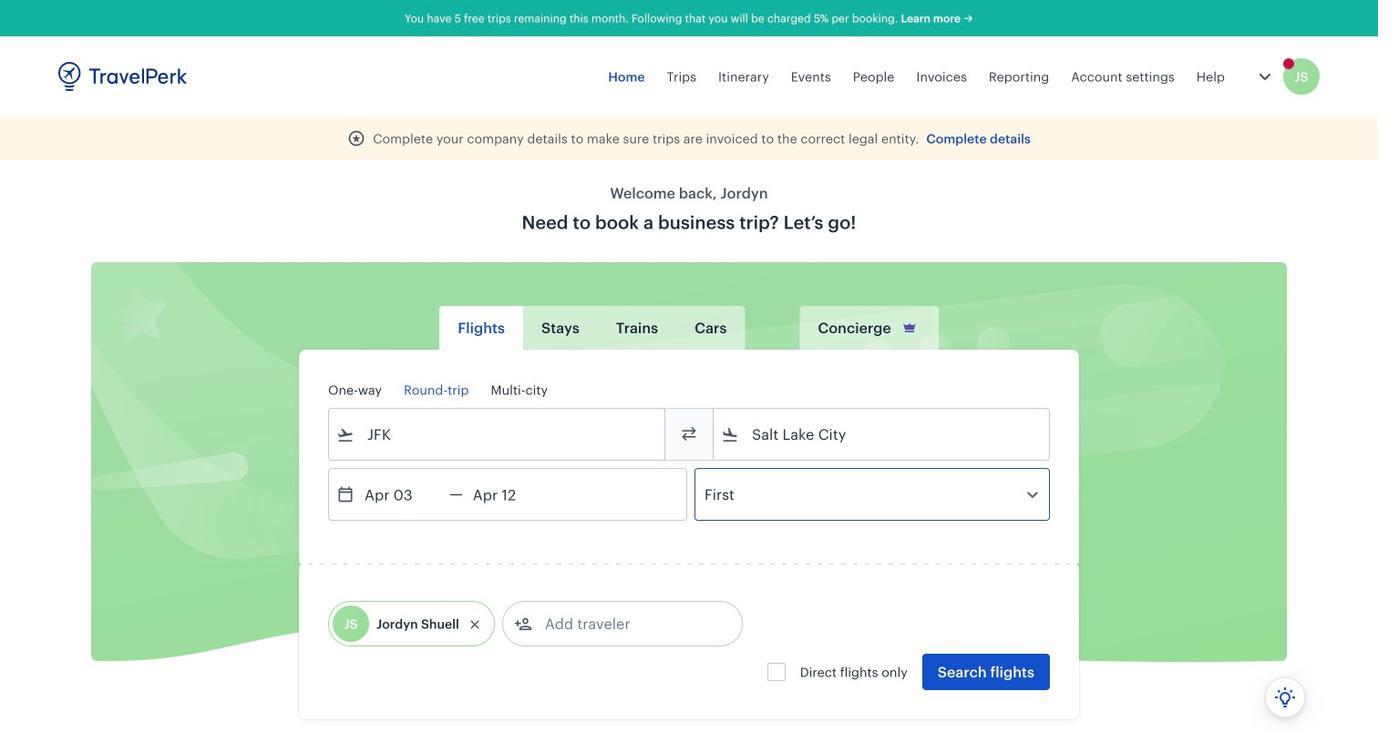 Task type: vqa. For each thing, say whether or not it's contained in the screenshot.
Add first traveler search box on the left bottom
no



Task type: describe. For each thing, give the bounding box(es) containing it.
From search field
[[355, 420, 641, 449]]

Return text field
[[463, 469, 558, 520]]

Depart text field
[[355, 469, 449, 520]]



Task type: locate. For each thing, give the bounding box(es) containing it.
Add traveler search field
[[532, 610, 722, 639]]

To search field
[[739, 420, 1025, 449]]



